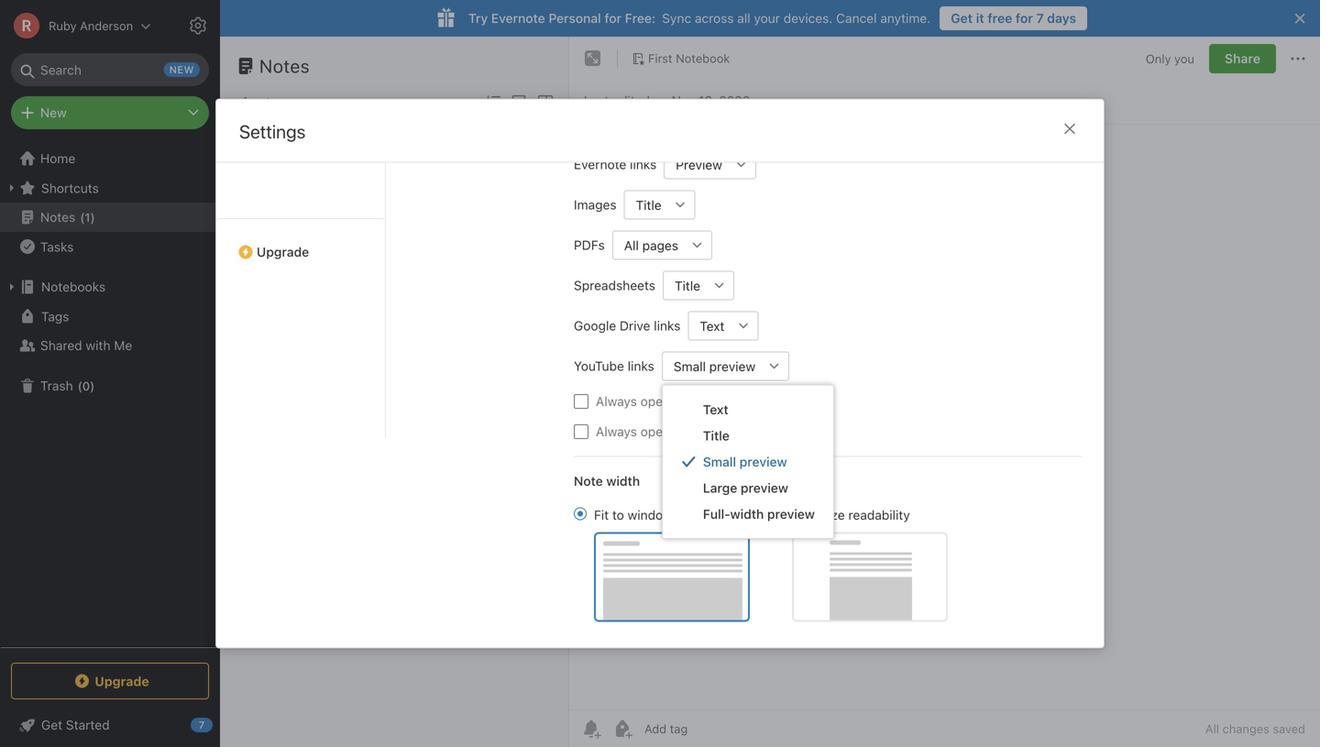 Task type: locate. For each thing, give the bounding box(es) containing it.
text inside button
[[700, 319, 725, 334]]

note
[[251, 94, 278, 109]]

title button for images
[[624, 190, 667, 220]]

large preview link
[[663, 475, 834, 501]]

1 horizontal spatial upgrade
[[257, 244, 309, 260]]

1 always from the top
[[596, 394, 637, 409]]

tab list
[[409, 0, 560, 438]]

) inside notes ( 1 )
[[90, 210, 95, 224]]

0 horizontal spatial notes
[[40, 210, 75, 225]]

1 vertical spatial evernote
[[574, 157, 627, 172]]

links for youtube links
[[628, 359, 655, 374]]

large preview
[[703, 481, 789, 496]]

upgrade for bottommost upgrade popup button
[[95, 674, 149, 689]]

Choose default view option for Google Drive links field
[[688, 311, 759, 341]]

notes
[[260, 55, 310, 77], [40, 210, 75, 225]]

evernote right try
[[492, 11, 546, 26]]

preview inside the small preview button
[[710, 359, 756, 374]]

all pages button
[[613, 231, 683, 260]]

last
[[584, 93, 609, 108]]

evernote up images
[[574, 157, 627, 172]]

2 for from the left
[[1016, 11, 1034, 26]]

notes ( 1 )
[[40, 210, 95, 225]]

) inside trash ( 0 )
[[90, 379, 95, 393]]

1 for from the left
[[605, 11, 622, 26]]

external up always open external applications
[[674, 394, 722, 409]]

1 horizontal spatial title
[[675, 278, 701, 293]]

0 horizontal spatial width
[[607, 474, 640, 489]]

text button
[[688, 311, 730, 341]]

fit
[[594, 508, 609, 523]]

None search field
[[24, 53, 196, 86]]

preview up large preview link
[[740, 455, 788, 470]]

first
[[649, 51, 673, 65]]

note list element
[[220, 37, 570, 748]]

links right drive
[[654, 318, 681, 333]]

( inside trash ( 0 )
[[78, 379, 82, 393]]

title up 'all pages' button
[[636, 197, 662, 213]]

0 horizontal spatial evernote
[[492, 11, 546, 26]]

text up the small preview button
[[700, 319, 725, 334]]

spreadsheets
[[574, 278, 656, 293]]

title inside the dropdown list menu
[[703, 428, 730, 444]]

for left 7
[[1016, 11, 1034, 26]]

0 horizontal spatial upgrade button
[[11, 663, 209, 700]]

2 ) from the top
[[90, 379, 95, 393]]

Always open external applications checkbox
[[574, 425, 589, 439]]

2 open from the top
[[641, 424, 671, 439]]

settings image
[[187, 15, 209, 37]]

share button
[[1210, 44, 1277, 73]]

title inside choose default view option for spreadsheets field
[[675, 278, 701, 293]]

2 vertical spatial title
[[703, 428, 730, 444]]

1 vertical spatial notes
[[40, 210, 75, 225]]

grocery
[[244, 142, 293, 157]]

youtube links
[[574, 359, 655, 374]]

preview up full-width preview
[[741, 481, 789, 496]]

0 vertical spatial evernote
[[492, 11, 546, 26]]

small up always open external files
[[674, 359, 706, 374]]

google
[[574, 318, 617, 333]]

preview button
[[664, 150, 727, 179]]

all left changes
[[1206, 722, 1220, 736]]

0 vertical spatial (
[[80, 210, 85, 224]]

expand notebooks image
[[5, 280, 19, 294]]

width up to
[[607, 474, 640, 489]]

title inside field
[[636, 197, 662, 213]]

for left free:
[[605, 11, 622, 26]]

eggs
[[272, 161, 301, 176]]

1 horizontal spatial 1
[[242, 94, 248, 109]]

title down files
[[703, 428, 730, 444]]

anytime.
[[881, 11, 931, 26]]

note width
[[574, 474, 640, 489]]

always right always open external files option
[[596, 394, 637, 409]]

1 vertical spatial (
[[78, 379, 82, 393]]

0 vertical spatial )
[[90, 210, 95, 224]]

0 vertical spatial small
[[674, 359, 706, 374]]

1 vertical spatial text
[[703, 402, 729, 417]]

) right trash
[[90, 379, 95, 393]]

upgrade button
[[216, 218, 385, 267], [11, 663, 209, 700]]

text
[[700, 319, 725, 334], [703, 402, 729, 417]]

cheese
[[343, 161, 387, 176]]

0 horizontal spatial for
[[605, 11, 622, 26]]

add a reminder image
[[581, 718, 603, 740]]

note window element
[[570, 37, 1321, 748]]

always right the "always open external applications" checkbox
[[596, 424, 637, 439]]

edited
[[613, 93, 650, 108]]

preview
[[710, 359, 756, 374], [740, 455, 788, 470], [741, 481, 789, 496], [768, 507, 815, 522]]

1 horizontal spatial notes
[[260, 55, 310, 77]]

0 vertical spatial title
[[636, 197, 662, 213]]

your
[[754, 11, 781, 26]]

external down always open external files
[[674, 424, 722, 439]]

notes up note
[[260, 55, 310, 77]]

0 horizontal spatial title
[[636, 197, 662, 213]]

only
[[1146, 52, 1172, 65]]

get it free for 7 days
[[951, 11, 1077, 26]]

small preview up large preview
[[703, 455, 788, 470]]

pdfs
[[574, 238, 605, 253]]

open down always open external files
[[641, 424, 671, 439]]

saved
[[1274, 722, 1306, 736]]

notebooks link
[[0, 272, 219, 302]]

shared with me
[[40, 338, 132, 353]]

1
[[242, 94, 248, 109], [85, 210, 90, 224]]

( down shortcuts
[[80, 210, 85, 224]]

1 vertical spatial )
[[90, 379, 95, 393]]

tree containing home
[[0, 144, 220, 647]]

sugar
[[304, 161, 339, 176]]

1 external from the top
[[674, 394, 722, 409]]

1 vertical spatial upgrade
[[95, 674, 149, 689]]

all inside note window element
[[1206, 722, 1220, 736]]

full-width preview link
[[663, 501, 834, 527]]

1 vertical spatial open
[[641, 424, 671, 439]]

links up title field
[[630, 157, 657, 172]]

title button up 'all pages' button
[[624, 190, 667, 220]]

open up always open external applications
[[641, 394, 671, 409]]

title button down choose default view option for pdfs field
[[663, 271, 705, 300]]

it
[[977, 11, 985, 26]]

0 vertical spatial links
[[630, 157, 657, 172]]

small up large
[[703, 455, 737, 470]]

Search text field
[[24, 53, 196, 86]]

all inside 'all pages' button
[[624, 238, 639, 253]]

0 horizontal spatial upgrade
[[95, 674, 149, 689]]

home
[[40, 151, 75, 166]]

1 vertical spatial 1
[[85, 210, 90, 224]]

( right trash
[[78, 379, 82, 393]]

0 vertical spatial 1
[[242, 94, 248, 109]]

width
[[607, 474, 640, 489], [731, 507, 764, 522]]

open
[[641, 394, 671, 409], [641, 424, 671, 439]]

0 vertical spatial always
[[596, 394, 637, 409]]

preview up files
[[710, 359, 756, 374]]

1 horizontal spatial upgrade button
[[216, 218, 385, 267]]

2 horizontal spatial title
[[703, 428, 730, 444]]

sync
[[662, 11, 692, 26]]

1 vertical spatial title button
[[663, 271, 705, 300]]

0 vertical spatial open
[[641, 394, 671, 409]]

)
[[90, 210, 95, 224], [90, 379, 95, 393]]

1 horizontal spatial for
[[1016, 11, 1034, 26]]

try evernote personal for free: sync across all your devices. cancel anytime.
[[469, 11, 931, 26]]

title button
[[624, 190, 667, 220], [663, 271, 705, 300]]

2 always from the top
[[596, 424, 637, 439]]

1 vertical spatial title
[[675, 278, 701, 293]]

) down shortcuts button
[[90, 210, 95, 224]]

0 vertical spatial width
[[607, 474, 640, 489]]

Fit to window radio
[[574, 508, 587, 521]]

1 vertical spatial small preview
[[703, 455, 788, 470]]

small preview down text button on the top right of page
[[674, 359, 756, 374]]

0 vertical spatial notes
[[260, 55, 310, 77]]

Choose default view option for Spreadsheets field
[[663, 271, 735, 300]]

upgrade
[[257, 244, 309, 260], [95, 674, 149, 689]]

0 vertical spatial all
[[624, 238, 639, 253]]

upgrade for the top upgrade popup button
[[257, 244, 309, 260]]

shared with me link
[[0, 331, 219, 360]]

1 ) from the top
[[90, 210, 95, 224]]

1 left note
[[242, 94, 248, 109]]

shortcuts
[[41, 180, 99, 196]]

2 vertical spatial links
[[628, 359, 655, 374]]

pages
[[643, 238, 679, 253]]

1 horizontal spatial all
[[1206, 722, 1220, 736]]

trash
[[40, 378, 73, 394]]

all for all pages
[[624, 238, 639, 253]]

text inside the dropdown list menu
[[703, 402, 729, 417]]

always
[[596, 394, 637, 409], [596, 424, 637, 439]]

small
[[674, 359, 706, 374], [703, 455, 737, 470]]

links down drive
[[628, 359, 655, 374]]

0 vertical spatial small preview
[[674, 359, 756, 374]]

small inside button
[[674, 359, 706, 374]]

notes up tasks
[[40, 210, 75, 225]]

) for notes
[[90, 210, 95, 224]]

always for always open external files
[[596, 394, 637, 409]]

1 vertical spatial width
[[731, 507, 764, 522]]

grocery list milk eggs sugar cheese
[[244, 142, 387, 176]]

notebooks
[[41, 279, 106, 294]]

small preview inside the dropdown list menu
[[703, 455, 788, 470]]

0 vertical spatial external
[[674, 394, 722, 409]]

new
[[40, 105, 67, 120]]

optimize
[[793, 508, 845, 523]]

option group
[[574, 506, 948, 622]]

tree
[[0, 144, 220, 647]]

1 vertical spatial external
[[674, 424, 722, 439]]

0 horizontal spatial all
[[624, 238, 639, 253]]

0 horizontal spatial 1
[[85, 210, 90, 224]]

2 external from the top
[[674, 424, 722, 439]]

evernote
[[492, 11, 546, 26], [574, 157, 627, 172]]

title
[[636, 197, 662, 213], [675, 278, 701, 293], [703, 428, 730, 444]]

external
[[674, 394, 722, 409], [674, 424, 722, 439]]

1 vertical spatial small
[[703, 455, 737, 470]]

1 down shortcuts
[[85, 210, 90, 224]]

0 vertical spatial text
[[700, 319, 725, 334]]

evernote links
[[574, 157, 657, 172]]

0 vertical spatial title button
[[624, 190, 667, 220]]

width inside the dropdown list menu
[[731, 507, 764, 522]]

close image
[[1059, 118, 1081, 140]]

1 vertical spatial always
[[596, 424, 637, 439]]

small preview
[[674, 359, 756, 374], [703, 455, 788, 470]]

0 vertical spatial upgrade
[[257, 244, 309, 260]]

text up always open external applications
[[703, 402, 729, 417]]

notes inside note list element
[[260, 55, 310, 77]]

width down large preview link
[[731, 507, 764, 522]]

1 vertical spatial all
[[1206, 722, 1220, 736]]

( inside notes ( 1 )
[[80, 210, 85, 224]]

for inside button
[[1016, 11, 1034, 26]]

small preview link
[[663, 449, 834, 475]]

title up text button on the top right of page
[[675, 278, 701, 293]]

preview down large preview link
[[768, 507, 815, 522]]

1 open from the top
[[641, 394, 671, 409]]

external for applications
[[674, 424, 722, 439]]

milk
[[244, 161, 268, 176]]

1 horizontal spatial width
[[731, 507, 764, 522]]

1 note
[[242, 94, 278, 109]]

devices.
[[784, 11, 833, 26]]

title button for spreadsheets
[[663, 271, 705, 300]]

all left pages at the top of page
[[624, 238, 639, 253]]



Task type: describe. For each thing, give the bounding box(es) containing it.
expand note image
[[582, 48, 604, 70]]

trash ( 0 )
[[40, 378, 95, 394]]

shortcuts button
[[0, 173, 219, 203]]

Choose default view option for YouTube links field
[[662, 352, 790, 381]]

full-
[[703, 507, 731, 522]]

free:
[[625, 11, 656, 26]]

across
[[695, 11, 734, 26]]

) for trash
[[90, 379, 95, 393]]

personal
[[549, 11, 602, 26]]

me
[[114, 338, 132, 353]]

preview inside small preview link
[[740, 455, 788, 470]]

Choose default view option for Evernote links field
[[664, 150, 757, 179]]

( for notes
[[80, 210, 85, 224]]

notebook
[[676, 51, 730, 65]]

title link
[[663, 423, 834, 449]]

title for images
[[636, 197, 662, 213]]

always open external files
[[596, 394, 749, 409]]

nov
[[672, 93, 695, 108]]

note
[[574, 474, 603, 489]]

all for all changes saved
[[1206, 722, 1220, 736]]

add tag image
[[612, 718, 634, 740]]

all
[[738, 11, 751, 26]]

youtube
[[574, 359, 625, 374]]

small preview button
[[662, 352, 761, 381]]

1 inside note list element
[[242, 94, 248, 109]]

preview inside full-width preview link
[[768, 507, 815, 522]]

with
[[86, 338, 111, 353]]

shared
[[40, 338, 82, 353]]

tags button
[[0, 302, 219, 331]]

you
[[1175, 52, 1195, 65]]

for for 7
[[1016, 11, 1034, 26]]

tasks
[[40, 239, 74, 254]]

free
[[988, 11, 1013, 26]]

0
[[82, 379, 90, 393]]

home link
[[0, 144, 220, 173]]

notes for notes ( 1 )
[[40, 210, 75, 225]]

1 horizontal spatial evernote
[[574, 157, 627, 172]]

16,
[[699, 93, 716, 108]]

to
[[613, 508, 625, 523]]

google drive links
[[574, 318, 681, 333]]

cancel
[[837, 11, 877, 26]]

tasks button
[[0, 232, 219, 261]]

always open external applications
[[596, 424, 796, 439]]

large
[[703, 481, 738, 496]]

try
[[469, 11, 488, 26]]

readability
[[849, 508, 911, 523]]

files
[[725, 394, 749, 409]]

all pages
[[624, 238, 679, 253]]

preview
[[676, 157, 723, 172]]

small preview inside button
[[674, 359, 756, 374]]

preview inside large preview link
[[741, 481, 789, 496]]

list
[[296, 142, 318, 157]]

title for spreadsheets
[[675, 278, 701, 293]]

option group containing fit to window
[[574, 506, 948, 622]]

first notebook button
[[626, 46, 737, 72]]

links for evernote links
[[630, 157, 657, 172]]

days
[[1048, 11, 1077, 26]]

settings
[[239, 121, 306, 142]]

full-width preview
[[703, 507, 815, 522]]

Always open external files checkbox
[[574, 394, 589, 409]]

changes
[[1223, 722, 1270, 736]]

open for always open external applications
[[641, 424, 671, 439]]

1 inside notes ( 1 )
[[85, 210, 90, 224]]

fit to window
[[594, 508, 673, 523]]

0 vertical spatial upgrade button
[[216, 218, 385, 267]]

text link
[[663, 397, 834, 423]]

get
[[951, 11, 973, 26]]

window
[[628, 508, 673, 523]]

all changes saved
[[1206, 722, 1306, 736]]

external for files
[[674, 394, 722, 409]]

always for always open external applications
[[596, 424, 637, 439]]

Note Editor text field
[[570, 125, 1321, 710]]

optimize readability
[[793, 508, 911, 523]]

drive
[[620, 318, 651, 333]]

Optimize readability radio
[[772, 508, 785, 521]]

width for full-
[[731, 507, 764, 522]]

get it free for 7 days button
[[940, 6, 1088, 30]]

open for always open external files
[[641, 394, 671, 409]]

2023
[[720, 93, 751, 108]]

only you
[[1146, 52, 1195, 65]]

7
[[1037, 11, 1044, 26]]

dropdown list menu
[[663, 397, 834, 527]]

notes for notes
[[260, 55, 310, 77]]

last edited on nov 16, 2023
[[584, 93, 751, 108]]

small inside the dropdown list menu
[[703, 455, 737, 470]]

applications
[[725, 424, 796, 439]]

first notebook
[[649, 51, 730, 65]]

( for trash
[[78, 379, 82, 393]]

Choose default view option for Images field
[[624, 190, 696, 220]]

Choose default view option for PDFs field
[[613, 231, 713, 260]]

width for note
[[607, 474, 640, 489]]

share
[[1225, 51, 1261, 66]]

1 vertical spatial links
[[654, 318, 681, 333]]

1 vertical spatial upgrade button
[[11, 663, 209, 700]]

tags
[[41, 309, 69, 324]]

new button
[[11, 96, 209, 129]]

images
[[574, 197, 617, 212]]

for for free:
[[605, 11, 622, 26]]



Task type: vqa. For each thing, say whether or not it's contained in the screenshot.


